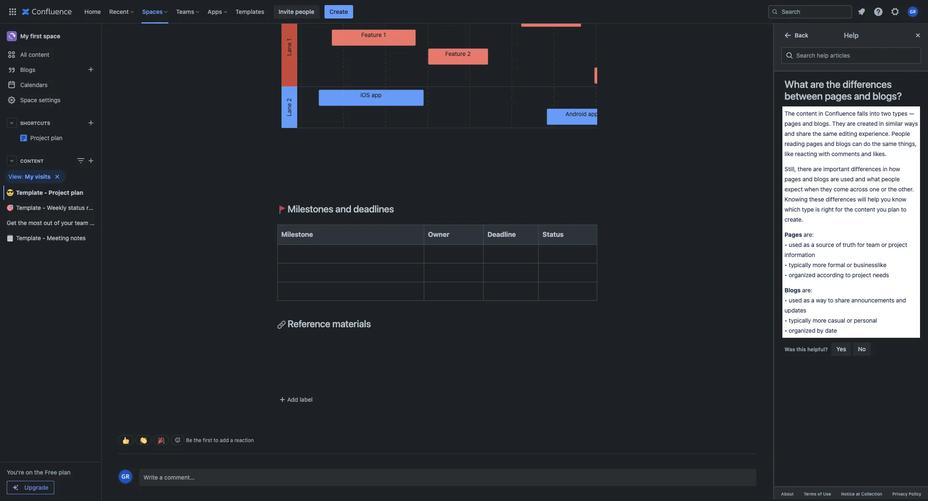 Task type: locate. For each thing, give the bounding box(es) containing it.
1 horizontal spatial copy image
[[393, 204, 403, 214]]

confluence image
[[22, 7, 72, 17], [22, 7, 72, 17]]

template - project plan image
[[20, 135, 27, 141]]

1 vertical spatial template
[[16, 204, 41, 211]]

templates link
[[233, 5, 267, 18]]

first up all content
[[30, 32, 42, 40]]

visits
[[35, 173, 51, 180]]

template - project plan link
[[3, 185, 98, 200]]

1 horizontal spatial 1
[[383, 31, 386, 38]]

1 for lane 1
[[285, 39, 292, 41]]

0 vertical spatial app
[[372, 91, 382, 99]]

lane for 2
[[285, 103, 292, 117]]

project
[[98, 131, 117, 138], [30, 134, 49, 141], [49, 189, 69, 196]]

a right add
[[230, 437, 233, 444]]

add
[[287, 396, 298, 403]]

of right out
[[54, 219, 60, 226]]

0 horizontal spatial of
[[54, 219, 60, 226]]

2
[[467, 50, 471, 57], [285, 98, 292, 102]]

:sunglasses: image
[[7, 189, 13, 196], [7, 189, 13, 196]]

template - project plan
[[16, 189, 83, 196]]

settings
[[39, 96, 61, 104]]

privacy policy
[[892, 492, 921, 497]]

blogs
[[20, 66, 35, 73]]

get the most out of your team space link
[[3, 216, 106, 231]]

android app
[[566, 110, 598, 118]]

first
[[30, 32, 42, 40], [203, 437, 212, 444]]

template down most
[[16, 234, 41, 242]]

meeting
[[47, 234, 69, 242]]

3 template from the top
[[16, 234, 41, 242]]

first left to
[[203, 437, 212, 444]]

1 vertical spatial space
[[90, 219, 106, 226]]

0 horizontal spatial copy image
[[370, 319, 380, 329]]

1 vertical spatial 2
[[285, 98, 292, 102]]

0 horizontal spatial a
[[160, 474, 163, 481]]

back
[[795, 32, 808, 39]]

premium image
[[12, 485, 19, 491]]

0 horizontal spatial project plan
[[30, 134, 62, 141]]

your
[[61, 219, 73, 226]]

0 vertical spatial of
[[54, 219, 60, 226]]

copy image for milestones and deadlines
[[393, 204, 403, 214]]

my
[[20, 32, 29, 40], [25, 173, 34, 180]]

you're
[[7, 469, 24, 476]]

upgrade button
[[7, 482, 54, 494]]

1 vertical spatial and
[[335, 203, 351, 215]]

recent
[[109, 8, 129, 15]]

terms
[[804, 492, 817, 497]]

0 horizontal spatial 1
[[285, 39, 292, 41]]

invite people button
[[274, 5, 319, 18]]

:triangular_flag_on_post: image
[[277, 206, 286, 214], [277, 206, 286, 214]]

of left use
[[818, 492, 822, 497]]

feature
[[361, 31, 382, 38], [445, 50, 466, 57]]

1 vertical spatial copy image
[[370, 319, 380, 329]]

template down view: my visits
[[16, 189, 43, 196]]

0 vertical spatial copy image
[[393, 204, 403, 214]]

1 vertical spatial of
[[818, 492, 822, 497]]

the right be
[[194, 437, 201, 444]]

settings icon image
[[890, 7, 900, 17]]

:notepad_spiral: image
[[7, 235, 13, 242], [7, 235, 13, 242]]

-
[[44, 189, 47, 196], [43, 204, 45, 211], [43, 234, 45, 242]]

1 vertical spatial a
[[160, 474, 163, 481]]

1 horizontal spatial first
[[203, 437, 212, 444]]

2 vertical spatial template
[[16, 234, 41, 242]]

free
[[45, 469, 57, 476]]

milestones
[[288, 203, 333, 215]]

create
[[329, 8, 348, 15]]

2 vertical spatial -
[[43, 234, 45, 242]]

a
[[230, 437, 233, 444], [160, 474, 163, 481]]

project for project plan link underneath shortcuts dropdown button
[[30, 134, 49, 141]]

2 lane from the top
[[285, 103, 292, 117]]

spaces button
[[140, 5, 171, 18]]

- left meeting
[[43, 234, 45, 242]]

are
[[810, 78, 824, 90]]

the
[[826, 78, 841, 90], [18, 219, 27, 226], [194, 437, 201, 444], [34, 469, 43, 476]]

write a comment…
[[144, 474, 195, 481]]

materials
[[332, 318, 371, 330]]

app
[[372, 91, 382, 99], [588, 110, 598, 118]]

all content
[[20, 51, 49, 58]]

a inside button
[[160, 474, 163, 481]]

search image
[[772, 8, 778, 15]]

greg robinson image
[[119, 470, 132, 484]]

1 horizontal spatial project plan
[[98, 131, 130, 138]]

1 template from the top
[[16, 189, 43, 196]]

spaces
[[142, 8, 163, 15]]

0 horizontal spatial 2
[[285, 98, 292, 102]]

:dart: image
[[7, 205, 13, 211], [7, 205, 13, 211]]

1 vertical spatial first
[[203, 437, 212, 444]]

project plan
[[98, 131, 130, 138], [30, 134, 62, 141]]

on
[[26, 469, 33, 476]]

Search help articles field
[[794, 48, 917, 63]]

1 down global element
[[383, 31, 386, 38]]

write a comment… button
[[139, 470, 756, 486]]

0 vertical spatial feature
[[361, 31, 382, 38]]

use
[[823, 492, 831, 497]]

1 for feature 1
[[383, 31, 386, 38]]

help
[[844, 32, 859, 39]]

- down visits
[[44, 189, 47, 196]]

my right view:
[[25, 173, 34, 180]]

deadlines
[[353, 203, 394, 215]]

create a page image
[[86, 156, 96, 166]]

the right get
[[18, 219, 27, 226]]

upgrade
[[24, 484, 48, 491]]

1 horizontal spatial feature
[[445, 50, 466, 57]]

0 vertical spatial 2
[[467, 50, 471, 57]]

notice at collection
[[841, 492, 882, 497]]

first inside space element
[[30, 32, 42, 40]]

a right write
[[160, 474, 163, 481]]

0 horizontal spatial space
[[43, 32, 60, 40]]

deadline
[[488, 231, 516, 238]]

template up most
[[16, 204, 41, 211]]

content
[[20, 158, 44, 164]]

and left deadlines
[[335, 203, 351, 215]]

0 vertical spatial first
[[30, 32, 42, 40]]

:clap: image
[[140, 437, 147, 444], [140, 437, 147, 444]]

1 down 'invite'
[[285, 39, 292, 41]]

lane
[[285, 43, 292, 56], [285, 103, 292, 117]]

1 lane from the top
[[285, 43, 292, 56]]

apps
[[208, 8, 222, 15]]

app right ios
[[372, 91, 382, 99]]

my up all
[[20, 32, 29, 40]]

app right android
[[588, 110, 598, 118]]

home link
[[82, 5, 103, 18]]

0 vertical spatial template
[[16, 189, 43, 196]]

space down the report on the top left of the page
[[90, 219, 106, 226]]

0 horizontal spatial first
[[30, 32, 42, 40]]

1 vertical spatial lane
[[285, 103, 292, 117]]

1 horizontal spatial of
[[818, 492, 822, 497]]

space element
[[0, 24, 130, 501]]

0 vertical spatial and
[[854, 90, 871, 102]]

shortcuts
[[20, 120, 50, 126]]

and right "pages"
[[854, 90, 871, 102]]

feature 2
[[445, 50, 471, 57]]

feature 4 image
[[595, 68, 664, 78]]

1 vertical spatial feature
[[445, 50, 466, 57]]

0 vertical spatial lane
[[285, 43, 292, 56]]

content button
[[3, 153, 98, 168]]

:thumbsup: image
[[122, 437, 129, 444], [122, 437, 129, 444]]

close image
[[913, 30, 923, 40]]

invite people
[[279, 8, 314, 15]]

0 vertical spatial -
[[44, 189, 47, 196]]

notification icon image
[[857, 7, 867, 17]]

- left 'weekly'
[[43, 204, 45, 211]]

0 vertical spatial my
[[20, 32, 29, 40]]

of inside space element
[[54, 219, 60, 226]]

- for project
[[44, 189, 47, 196]]

space up all content link
[[43, 32, 60, 40]]

the right 'on'
[[34, 469, 43, 476]]

1 horizontal spatial a
[[230, 437, 233, 444]]

reference
[[288, 318, 330, 330]]

project plan link
[[3, 130, 130, 146], [30, 134, 62, 141]]

1 horizontal spatial and
[[854, 90, 871, 102]]

add label
[[287, 396, 313, 403]]

template
[[16, 189, 43, 196], [16, 204, 41, 211], [16, 234, 41, 242]]

lane for 1
[[285, 43, 292, 56]]

about button
[[776, 491, 799, 498]]

invite
[[279, 8, 294, 15]]

1
[[383, 31, 386, 38], [285, 39, 292, 41]]

the right are
[[826, 78, 841, 90]]

1 horizontal spatial 2
[[467, 50, 471, 57]]

Search field
[[768, 5, 852, 18]]

copy image
[[393, 204, 403, 214], [370, 319, 380, 329]]

0 horizontal spatial app
[[372, 91, 382, 99]]

policy
[[909, 492, 921, 497]]

1 vertical spatial app
[[588, 110, 598, 118]]

space settings
[[20, 96, 61, 104]]

0 vertical spatial space
[[43, 32, 60, 40]]

2 template from the top
[[16, 204, 41, 211]]

0 horizontal spatial feature
[[361, 31, 382, 38]]

1 horizontal spatial app
[[588, 110, 598, 118]]

1 vertical spatial -
[[43, 204, 45, 211]]

banner
[[0, 0, 928, 24]]

privacy policy link
[[887, 491, 927, 498]]

clear view image
[[52, 172, 62, 182]]

collection
[[861, 492, 882, 497]]

:tada: image
[[158, 437, 165, 444]]

global element
[[5, 0, 767, 23]]



Task type: describe. For each thing, give the bounding box(es) containing it.
add reaction image
[[174, 437, 181, 444]]

project plan for project plan link underneath shortcuts dropdown button
[[30, 134, 62, 141]]

at
[[856, 492, 860, 497]]

all content link
[[3, 47, 98, 62]]

template - weekly status report
[[16, 204, 103, 211]]

lane 2
[[285, 98, 292, 117]]

template - weekly status report link
[[3, 200, 103, 216]]

back button
[[778, 29, 814, 42]]

ios
[[360, 91, 370, 99]]

project plan for project plan link over change view icon at top
[[98, 131, 130, 138]]

project for project plan link over change view icon at top
[[98, 131, 117, 138]]

appswitcher icon image
[[8, 7, 18, 17]]

project plan link down shortcuts dropdown button
[[30, 134, 62, 141]]

add shortcut image
[[86, 118, 96, 128]]

template - meeting notes link
[[3, 231, 98, 246]]

helpful?
[[807, 346, 828, 353]]

my first space link
[[3, 28, 98, 45]]

what are the differences between pages and blogs?
[[785, 78, 902, 102]]

template for template - weekly status report
[[16, 204, 41, 211]]

pages
[[825, 90, 852, 102]]

:link: image
[[277, 321, 286, 329]]

0 vertical spatial a
[[230, 437, 233, 444]]

apps button
[[205, 5, 230, 18]]

team
[[75, 219, 88, 226]]

recent button
[[107, 5, 137, 18]]

label
[[300, 396, 313, 403]]

status
[[543, 231, 564, 238]]

add
[[220, 437, 229, 444]]

my first space
[[20, 32, 60, 40]]

change view image
[[76, 156, 86, 166]]

about
[[781, 492, 794, 497]]

terms of use
[[804, 492, 831, 497]]

weekly
[[47, 204, 67, 211]]

- for weekly
[[43, 204, 45, 211]]

copy image for reference materials
[[370, 319, 380, 329]]

blogs?
[[873, 90, 902, 102]]

app for android app
[[588, 110, 598, 118]]

calendars link
[[3, 77, 98, 93]]

be the first to add a reaction
[[186, 437, 254, 444]]

2 for lane 2
[[285, 98, 292, 102]]

between
[[785, 90, 823, 102]]

project plan link up change view icon at top
[[3, 130, 130, 146]]

differences
[[843, 78, 892, 90]]

was
[[785, 346, 795, 353]]

space
[[20, 96, 37, 104]]

milestone
[[281, 231, 313, 238]]

0 horizontal spatial and
[[335, 203, 351, 215]]

notes
[[71, 234, 86, 242]]

owner
[[428, 231, 449, 238]]

get
[[7, 219, 16, 226]]

app for ios app
[[372, 91, 382, 99]]

and inside what are the differences between pages and blogs?
[[854, 90, 871, 102]]

this
[[797, 346, 806, 353]]

:link: image
[[277, 321, 286, 329]]

notice at collection link
[[836, 491, 887, 498]]

Add label text field
[[276, 396, 341, 404]]

you're on the free plan
[[7, 469, 71, 476]]

blogs link
[[3, 62, 98, 77]]

1 horizontal spatial space
[[90, 219, 106, 226]]

home
[[84, 8, 101, 15]]

all
[[20, 51, 27, 58]]

template for template - meeting notes
[[16, 234, 41, 242]]

report
[[86, 204, 103, 211]]

what
[[785, 78, 808, 90]]

to
[[214, 437, 218, 444]]

people
[[295, 8, 314, 15]]

status
[[68, 204, 85, 211]]

no button
[[853, 343, 871, 356]]

most
[[28, 219, 42, 226]]

view: my visits
[[8, 173, 51, 180]]

ios app
[[360, 91, 382, 99]]

create a blog image
[[86, 64, 96, 75]]

collapse sidebar image
[[92, 28, 110, 45]]

2 for feature 2
[[467, 50, 471, 57]]

1 vertical spatial my
[[25, 173, 34, 180]]

template - meeting notes
[[16, 234, 86, 242]]

feature 1
[[361, 31, 386, 38]]

space settings link
[[3, 93, 98, 108]]

templates
[[236, 8, 264, 15]]

create link
[[324, 5, 353, 18]]

privacy
[[892, 492, 908, 497]]

feature for feature 1
[[361, 31, 382, 38]]

no
[[858, 346, 866, 353]]

get the most out of your team space
[[7, 219, 106, 226]]

be
[[186, 437, 192, 444]]

android
[[566, 110, 587, 118]]

- for meeting
[[43, 234, 45, 242]]

content
[[29, 51, 49, 58]]

comment…
[[164, 474, 195, 481]]

yes
[[836, 346, 846, 353]]

:tada: image
[[158, 437, 165, 444]]

the inside what are the differences between pages and blogs?
[[826, 78, 841, 90]]

calendars
[[20, 81, 48, 88]]

out
[[44, 219, 52, 226]]

shortcuts button
[[3, 115, 98, 130]]

terms of use link
[[799, 491, 836, 498]]

write
[[144, 474, 158, 481]]

reference materials
[[286, 318, 371, 330]]

banner containing home
[[0, 0, 928, 24]]

feature for feature 2
[[445, 50, 466, 57]]

help icon image
[[873, 7, 884, 17]]

view:
[[8, 173, 23, 180]]

was this helpful?
[[785, 346, 828, 353]]

reaction
[[234, 437, 254, 444]]

template for template - project plan
[[16, 189, 43, 196]]

teams
[[176, 8, 194, 15]]



Task type: vqa. For each thing, say whether or not it's contained in the screenshot.
greg robinson icon
yes



